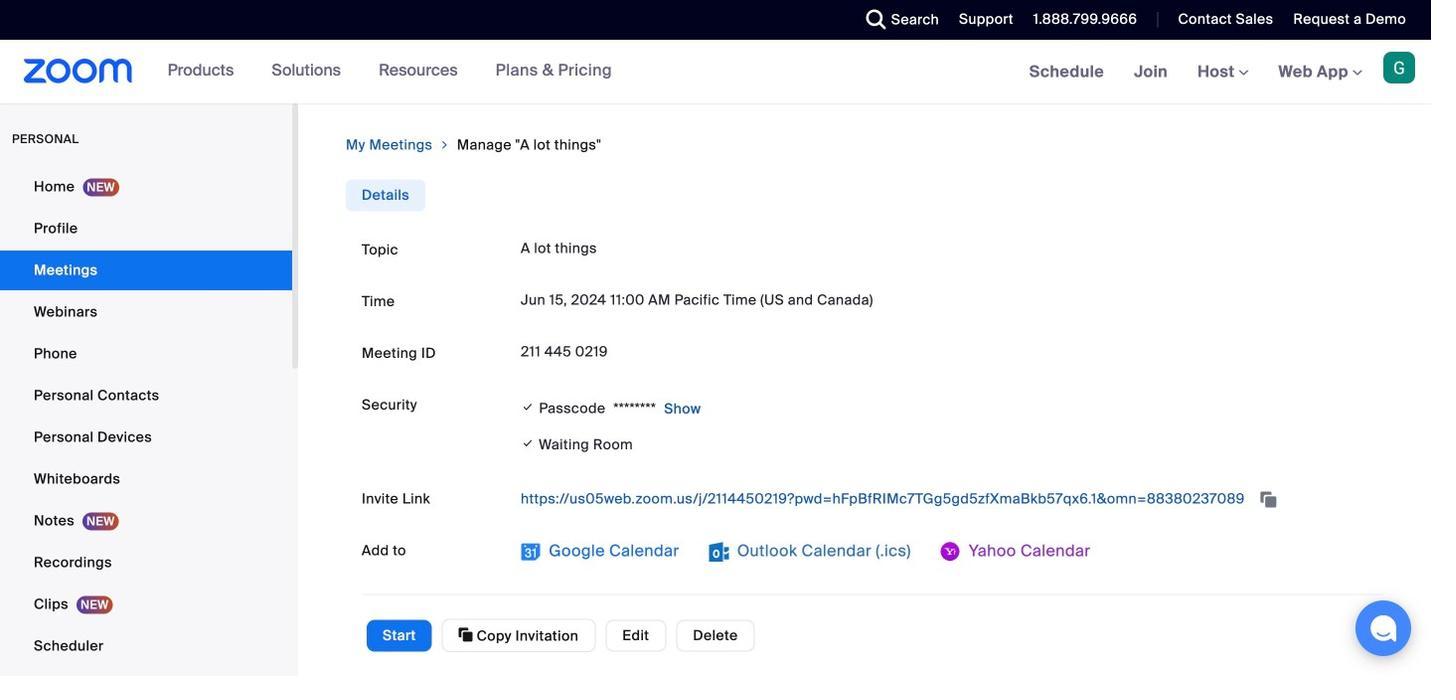 Task type: vqa. For each thing, say whether or not it's contained in the screenshot.
copy image
yes



Task type: locate. For each thing, give the bounding box(es) containing it.
1 vertical spatial checked image
[[521, 433, 535, 454]]

0 vertical spatial checked image
[[521, 397, 535, 417]]

checked image
[[521, 397, 535, 417], [521, 433, 535, 454]]

manage my meeting tab control tab list
[[346, 179, 426, 211]]

application
[[521, 483, 1368, 515]]

tab
[[346, 179, 426, 211]]

add to google calendar image
[[521, 542, 541, 562]]

add to outlook calendar (.ics) image
[[709, 542, 729, 562]]

profile picture image
[[1384, 52, 1416, 84]]

zoom logo image
[[24, 59, 133, 84]]

banner
[[0, 40, 1432, 105]]

meetings navigation
[[1015, 40, 1432, 105]]



Task type: describe. For each thing, give the bounding box(es) containing it.
copy image
[[459, 626, 473, 644]]

right image
[[439, 135, 451, 155]]

personal menu menu
[[0, 167, 292, 676]]

manage a lot things navigation
[[346, 135, 1384, 156]]

1 checked image from the top
[[521, 397, 535, 417]]

2 checked image from the top
[[521, 433, 535, 454]]

product information navigation
[[133, 40, 627, 103]]

add to yahoo calendar image
[[941, 542, 961, 562]]

open chat image
[[1370, 614, 1398, 642]]



